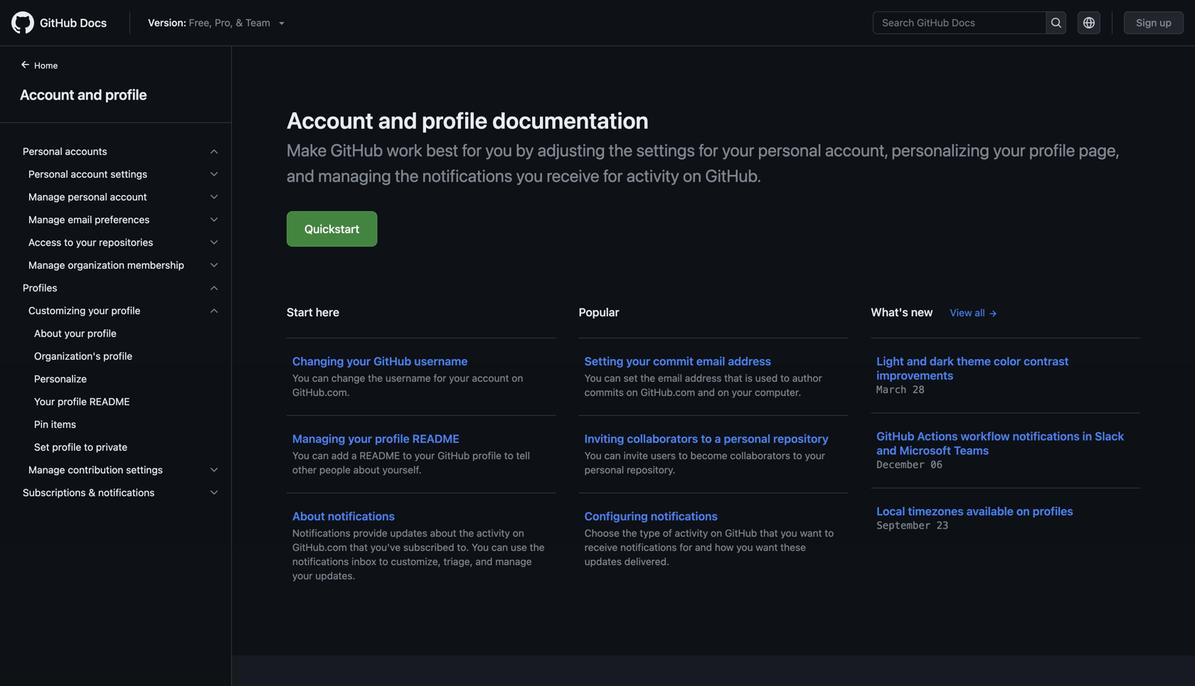 Task type: describe. For each thing, give the bounding box(es) containing it.
you right how on the bottom of the page
[[737, 542, 753, 554]]

1 vertical spatial want
[[756, 542, 778, 554]]

github docs
[[40, 16, 107, 30]]

you inside changing your github username you can change the username for your account on github.com.
[[292, 372, 310, 384]]

inviting collaborators to a personal repository you can invite users to become collaborators to your personal repository.
[[585, 432, 829, 476]]

scroll to top image
[[1158, 650, 1170, 661]]

to inside profiles element
[[84, 442, 93, 453]]

march
[[877, 384, 907, 396]]

profile up the "personal accounts" dropdown button
[[105, 86, 147, 103]]

organization's
[[34, 350, 101, 362]]

make
[[287, 140, 327, 160]]

about your profile
[[34, 328, 117, 339]]

can inside the inviting collaborators to a personal repository you can invite users to become collaborators to your personal repository.
[[604, 450, 621, 462]]

slack
[[1095, 430, 1124, 443]]

account inside changing your github username you can change the username for your account on github.com.
[[472, 372, 509, 384]]

what's new
[[871, 306, 933, 319]]

managing
[[318, 166, 391, 186]]

sign up link
[[1124, 11, 1184, 34]]

triage,
[[444, 556, 473, 568]]

used
[[755, 372, 778, 384]]

changing
[[292, 355, 344, 368]]

account inside dropdown button
[[71, 168, 108, 180]]

2 horizontal spatial readme
[[412, 432, 460, 446]]

the inside setting your commit email address you can set the email address that is used to author commits on github.com and on your computer.
[[641, 372, 655, 384]]

sign up
[[1136, 17, 1172, 28]]

account,
[[825, 140, 888, 160]]

and down 'home' link at the left top of page
[[78, 86, 102, 103]]

personal inside "dropdown button"
[[68, 191, 107, 203]]

color
[[994, 355, 1021, 368]]

preferences
[[95, 214, 150, 226]]

december
[[877, 459, 925, 471]]

on inside local timezones available on profiles september 23
[[1017, 505, 1030, 518]]

to inside setting your commit email address you can set the email address that is used to author commits on github.com and on your computer.
[[781, 372, 790, 384]]

on inside 'account and profile documentation make github work best for you by adjusting the settings for your personal account, personalizing your profile page, and managing the notifications you receive for activity on github.'
[[683, 166, 702, 186]]

personal accounts element containing personal account settings
[[11, 163, 231, 277]]

light and dark theme color contrast improvements march 28
[[877, 355, 1069, 396]]

set
[[624, 372, 638, 384]]

sc 9kayk9 0 image for manage organization membership
[[208, 260, 220, 271]]

sc 9kayk9 0 image for customizing your profile
[[208, 305, 220, 317]]

activity inside about notifications notifications provide updates about the activity on github.com that you've subscribed to. you can use the notifications inbox to customize, triage, and manage your updates.
[[477, 528, 510, 539]]

dark
[[930, 355, 954, 368]]

sc 9kayk9 0 image for subscriptions & notifications
[[208, 487, 220, 499]]

home
[[34, 60, 58, 70]]

the inside changing your github username you can change the username for your account on github.com.
[[368, 372, 383, 384]]

profile left tell
[[473, 450, 502, 462]]

add
[[331, 450, 349, 462]]

access to your repositories button
[[17, 231, 226, 254]]

for inside changing your github username you can change the username for your account on github.com.
[[434, 372, 446, 384]]

repositories
[[99, 237, 153, 248]]

to inside about notifications notifications provide updates about the activity on github.com that you've subscribed to. you can use the notifications inbox to customize, triage, and manage your updates.
[[379, 556, 388, 568]]

sc 9kayk9 0 image for manage email preferences
[[208, 214, 220, 226]]

your inside the inviting collaborators to a personal repository you can invite users to become collaborators to your personal repository.
[[805, 450, 825, 462]]

search image
[[1051, 17, 1062, 28]]

set profile to private
[[34, 442, 127, 453]]

manage personal account button
[[17, 186, 226, 208]]

profile up yourself.
[[375, 432, 410, 446]]

notifications inside 'account and profile documentation make github work best for you by adjusting the settings for your personal account, personalizing your profile page, and managing the notifications you receive for activity on github.'
[[422, 166, 513, 186]]

to.
[[457, 542, 469, 554]]

23
[[937, 520, 949, 532]]

notifications down "type" on the right bottom of page
[[621, 542, 677, 554]]

github actions workflow notifications in slack and microsoft teams december 06
[[877, 430, 1124, 471]]

account and profile element
[[0, 58, 232, 685]]

profile left page,
[[1029, 140, 1075, 160]]

profile up best
[[422, 107, 488, 134]]

use
[[511, 542, 527, 554]]

settings for personal account settings
[[111, 168, 147, 180]]

updates.
[[315, 570, 355, 582]]

manage personal account
[[28, 191, 147, 203]]

what's
[[871, 306, 908, 319]]

sc 9kayk9 0 image for profiles
[[208, 282, 220, 294]]

1 vertical spatial email
[[697, 355, 725, 368]]

manage contribution settings
[[28, 464, 163, 476]]

2 vertical spatial readme
[[360, 450, 400, 462]]

and inside light and dark theme color contrast improvements march 28
[[907, 355, 927, 368]]

september 23 element
[[877, 520, 949, 532]]

work
[[387, 140, 422, 160]]

organization's profile
[[34, 350, 132, 362]]

personal account settings button
[[17, 163, 226, 186]]

1 horizontal spatial email
[[658, 372, 682, 384]]

pro,
[[215, 17, 233, 28]]

notifications inside github actions workflow notifications in slack and microsoft teams december 06
[[1013, 430, 1080, 443]]

0 vertical spatial username
[[414, 355, 468, 368]]

personalizing
[[892, 140, 990, 160]]

the inside the configuring notifications choose the type of activity on github that you want to receive notifications for and how you want these updates delivered.
[[622, 528, 637, 539]]

access to your repositories
[[28, 237, 153, 248]]

and inside the configuring notifications choose the type of activity on github that you want to receive notifications for and how you want these updates delivered.
[[695, 542, 712, 554]]

0 vertical spatial want
[[800, 528, 822, 539]]

receive inside the configuring notifications choose the type of activity on github that you want to receive notifications for and how you want these updates delivered.
[[585, 542, 618, 554]]

pin items
[[34, 419, 76, 430]]

and inside about notifications notifications provide updates about the activity on github.com that you've subscribed to. you can use the notifications inbox to customize, triage, and manage your updates.
[[476, 556, 493, 568]]

personal accounts
[[23, 146, 107, 157]]

account and profile
[[20, 86, 147, 103]]

about notifications notifications provide updates about the activity on github.com that you've subscribed to. you can use the notifications inbox to customize, triage, and manage your updates.
[[292, 510, 545, 582]]

on inside changing your github username you can change the username for your account on github.com.
[[512, 372, 523, 384]]

1 vertical spatial collaborators
[[730, 450, 791, 462]]

settings inside 'account and profile documentation make github work best for you by adjusting the settings for your personal account, personalizing your profile page, and managing the notifications you receive for activity on github.'
[[637, 140, 695, 160]]

of
[[663, 528, 672, 539]]

light
[[877, 355, 904, 368]]

new
[[911, 306, 933, 319]]

Search GitHub Docs search field
[[874, 12, 1046, 33]]

personal inside 'account and profile documentation make github work best for you by adjusting the settings for your personal account, personalizing your profile page, and managing the notifications you receive for activity on github.'
[[758, 140, 822, 160]]

customize,
[[391, 556, 441, 568]]

home link
[[14, 59, 81, 73]]

notifications
[[292, 528, 351, 539]]

repository
[[773, 432, 829, 446]]

updates inside about notifications notifications provide updates about the activity on github.com that you've subscribed to. you can use the notifications inbox to customize, triage, and manage your updates.
[[390, 528, 427, 539]]

managing your profile readme you can add a readme to your github profile to tell other people about yourself.
[[292, 432, 530, 476]]

version: free, pro, & team
[[148, 17, 270, 28]]

sc 9kayk9 0 image for personal accounts
[[208, 146, 220, 157]]

manage for manage contribution settings
[[28, 464, 65, 476]]

all
[[975, 307, 985, 319]]

that inside the configuring notifications choose the type of activity on github that you want to receive notifications for and how you want these updates delivered.
[[760, 528, 778, 539]]

microsoft
[[900, 444, 951, 458]]

organization
[[68, 259, 125, 271]]

view
[[950, 307, 972, 319]]

yourself.
[[383, 464, 422, 476]]

manage
[[495, 556, 532, 568]]

profile down items
[[52, 442, 81, 453]]

commits
[[585, 387, 624, 398]]

delivered.
[[625, 556, 670, 568]]

improvements
[[877, 369, 954, 382]]

march 28 element
[[877, 384, 925, 396]]

you up these
[[781, 528, 797, 539]]

about for your
[[34, 328, 62, 339]]

activity inside 'account and profile documentation make github work best for you by adjusting the settings for your personal account, personalizing your profile page, and managing the notifications you receive for activity on github.'
[[627, 166, 679, 186]]

personal accounts button
[[17, 140, 226, 163]]

profile up items
[[58, 396, 87, 408]]

customizing your profile element containing about your profile
[[11, 322, 231, 459]]

page,
[[1079, 140, 1119, 160]]

sc 9kayk9 0 image for manage personal account
[[208, 191, 220, 203]]

personal for personal account settings
[[28, 168, 68, 180]]

personalize link
[[17, 368, 226, 391]]

pin items link
[[17, 413, 226, 436]]

and inside github actions workflow notifications in slack and microsoft teams december 06
[[877, 444, 897, 458]]

and up work
[[378, 107, 417, 134]]

notifications up updates.
[[292, 556, 349, 568]]

personal up become
[[724, 432, 771, 446]]

that inside about notifications notifications provide updates about the activity on github.com that you've subscribed to. you can use the notifications inbox to customize, triage, and manage your updates.
[[350, 542, 368, 554]]

readme inside profiles element
[[89, 396, 130, 408]]

commit
[[653, 355, 694, 368]]

provide
[[353, 528, 388, 539]]

account and profile documentation make github work best for you by adjusting the settings for your personal account, personalizing your profile page, and managing the notifications you receive for activity on github.
[[287, 107, 1119, 186]]

by
[[516, 140, 534, 160]]

28
[[913, 384, 925, 396]]

customizing your profile button
[[17, 300, 226, 322]]

here
[[316, 306, 339, 319]]

account for account and profile
[[20, 86, 74, 103]]

how
[[715, 542, 734, 554]]

your profile readme link
[[17, 391, 226, 413]]

on inside about notifications notifications provide updates about the activity on github.com that you've subscribed to. you can use the notifications inbox to customize, triage, and manage your updates.
[[513, 528, 524, 539]]

a inside the managing your profile readme you can add a readme to your github profile to tell other people about yourself.
[[352, 450, 357, 462]]



Task type: locate. For each thing, give the bounding box(es) containing it.
organization's profile link
[[17, 345, 226, 368]]

0 vertical spatial github.com
[[641, 387, 695, 398]]

2 horizontal spatial account
[[472, 372, 509, 384]]

sc 9kayk9 0 image inside customizing your profile dropdown button
[[208, 305, 220, 317]]

manage email preferences button
[[17, 208, 226, 231]]

manage organization membership button
[[17, 254, 226, 277]]

sc 9kayk9 0 image
[[208, 214, 220, 226], [208, 237, 220, 248], [208, 305, 220, 317], [208, 487, 220, 499]]

can down the managing
[[312, 450, 329, 462]]

activity
[[627, 166, 679, 186], [477, 528, 510, 539], [675, 528, 708, 539]]

email inside dropdown button
[[68, 214, 92, 226]]

sc 9kayk9 0 image inside manage contribution settings dropdown button
[[208, 465, 220, 476]]

0 horizontal spatial email
[[68, 214, 92, 226]]

sign
[[1136, 17, 1157, 28]]

account and profile link
[[17, 84, 214, 105]]

2 horizontal spatial email
[[697, 355, 725, 368]]

set
[[34, 442, 49, 453]]

0 vertical spatial about
[[34, 328, 62, 339]]

personal up the github.
[[758, 140, 822, 160]]

updates up subscribed
[[390, 528, 427, 539]]

1 horizontal spatial account
[[287, 107, 374, 134]]

notifications down best
[[422, 166, 513, 186]]

you
[[486, 140, 512, 160], [516, 166, 543, 186], [781, 528, 797, 539], [737, 542, 753, 554]]

about
[[353, 464, 380, 476], [430, 528, 457, 539]]

0 horizontal spatial account
[[71, 168, 108, 180]]

activity inside the configuring notifications choose the type of activity on github that you want to receive notifications for and how you want these updates delivered.
[[675, 528, 708, 539]]

customizing your profile element
[[11, 300, 231, 459], [11, 322, 231, 459]]

is
[[745, 372, 753, 384]]

want left these
[[756, 542, 778, 554]]

tell
[[516, 450, 530, 462]]

a up become
[[715, 432, 721, 446]]

changing your github username you can change the username for your account on github.com.
[[292, 355, 523, 398]]

quickstart link
[[287, 211, 377, 247]]

configuring notifications choose the type of activity on github that you want to receive notifications for and how you want these updates delivered.
[[585, 510, 834, 568]]

0 vertical spatial settings
[[637, 140, 695, 160]]

subscriptions & notifications button
[[17, 482, 226, 504]]

and right triage,
[[476, 556, 493, 568]]

profiles button
[[17, 277, 226, 300]]

sc 9kayk9 0 image inside the "personal accounts" dropdown button
[[208, 146, 220, 157]]

team
[[245, 17, 270, 28]]

2 profiles element from the top
[[11, 300, 231, 482]]

1 vertical spatial &
[[88, 487, 95, 499]]

1 horizontal spatial collaborators
[[730, 450, 791, 462]]

& right the pro,
[[236, 17, 243, 28]]

0 vertical spatial that
[[724, 372, 743, 384]]

1 horizontal spatial a
[[715, 432, 721, 446]]

1 horizontal spatial address
[[728, 355, 771, 368]]

1 vertical spatial updates
[[585, 556, 622, 568]]

can up github.com.
[[312, 372, 329, 384]]

0 vertical spatial email
[[68, 214, 92, 226]]

sc 9kayk9 0 image inside manage organization membership dropdown button
[[208, 260, 220, 271]]

personal accounts element containing personal accounts
[[11, 140, 231, 277]]

subscribed
[[403, 542, 454, 554]]

can inside changing your github username you can change the username for your account on github.com.
[[312, 372, 329, 384]]

sc 9kayk9 0 image inside manage email preferences dropdown button
[[208, 214, 220, 226]]

1 profiles element from the top
[[11, 277, 231, 482]]

the up 'to.'
[[459, 528, 474, 539]]

collaborators
[[627, 432, 698, 446], [730, 450, 791, 462]]

these
[[781, 542, 806, 554]]

account inside "dropdown button"
[[110, 191, 147, 203]]

on inside the configuring notifications choose the type of activity on github that you want to receive notifications for and how you want these updates delivered.
[[711, 528, 722, 539]]

4 sc 9kayk9 0 image from the top
[[208, 260, 220, 271]]

manage for manage organization membership
[[28, 259, 65, 271]]

quickstart
[[305, 222, 360, 236]]

account down 'home' link at the left top of page
[[20, 86, 74, 103]]

manage inside "dropdown button"
[[28, 191, 65, 203]]

0 vertical spatial about
[[353, 464, 380, 476]]

1 vertical spatial personal
[[28, 168, 68, 180]]

readme
[[89, 396, 130, 408], [412, 432, 460, 446], [360, 450, 400, 462]]

about your profile link
[[17, 322, 226, 345]]

address up is
[[728, 355, 771, 368]]

you
[[292, 372, 310, 384], [585, 372, 602, 384], [292, 450, 310, 462], [585, 450, 602, 462], [472, 542, 489, 554]]

2 personal accounts element from the top
[[11, 163, 231, 277]]

set profile to private link
[[17, 436, 226, 459]]

github
[[40, 16, 77, 30], [331, 140, 383, 160], [374, 355, 411, 368], [877, 430, 915, 443], [438, 450, 470, 462], [725, 528, 757, 539]]

1 vertical spatial readme
[[412, 432, 460, 446]]

local
[[877, 505, 905, 518]]

0 horizontal spatial account
[[20, 86, 74, 103]]

type
[[640, 528, 660, 539]]

& inside dropdown button
[[88, 487, 95, 499]]

customizing your profile element containing customizing your profile
[[11, 300, 231, 459]]

sc 9kayk9 0 image for personal account settings
[[208, 169, 220, 180]]

1 sc 9kayk9 0 image from the top
[[208, 146, 220, 157]]

a right add
[[352, 450, 357, 462]]

settings inside profiles element
[[126, 464, 163, 476]]

github.com inside about notifications notifications provide updates about the activity on github.com that you've subscribed to. you can use the notifications inbox to customize, triage, and manage your updates.
[[292, 542, 347, 554]]

theme
[[957, 355, 991, 368]]

0 horizontal spatial &
[[88, 487, 95, 499]]

0 horizontal spatial want
[[756, 542, 778, 554]]

manage
[[28, 191, 65, 203], [28, 214, 65, 226], [28, 259, 65, 271], [28, 464, 65, 476]]

personal left accounts at top left
[[23, 146, 62, 157]]

adjusting
[[538, 140, 605, 160]]

about up subscribed
[[430, 528, 457, 539]]

you down inviting
[[585, 450, 602, 462]]

0 horizontal spatial about
[[34, 328, 62, 339]]

you down "by"
[[516, 166, 543, 186]]

0 horizontal spatial a
[[352, 450, 357, 462]]

managing
[[292, 432, 345, 446]]

and up the inviting collaborators to a personal repository you can invite users to become collaborators to your personal repository.
[[698, 387, 715, 398]]

teams
[[954, 444, 989, 458]]

github inside the configuring notifications choose the type of activity on github that you want to receive notifications for and how you want these updates delivered.
[[725, 528, 757, 539]]

1 sc 9kayk9 0 image from the top
[[208, 214, 220, 226]]

email down manage personal account
[[68, 214, 92, 226]]

0 horizontal spatial readme
[[89, 396, 130, 408]]

github.com down notifications
[[292, 542, 347, 554]]

1 vertical spatial username
[[386, 372, 431, 384]]

the
[[609, 140, 633, 160], [395, 166, 419, 186], [368, 372, 383, 384], [641, 372, 655, 384], [459, 528, 474, 539], [622, 528, 637, 539], [530, 542, 545, 554]]

account up make
[[287, 107, 374, 134]]

personal down personal accounts
[[28, 168, 68, 180]]

4 sc 9kayk9 0 image from the top
[[208, 487, 220, 499]]

3 manage from the top
[[28, 259, 65, 271]]

1 vertical spatial about
[[430, 528, 457, 539]]

that inside setting your commit email address you can set the email address that is used to author commits on github.com and on your computer.
[[724, 372, 743, 384]]

the right use
[[530, 542, 545, 554]]

configuring
[[585, 510, 648, 523]]

sc 9kayk9 0 image inside access to your repositories dropdown button
[[208, 237, 220, 248]]

github inside changing your github username you can change the username for your account on github.com.
[[374, 355, 411, 368]]

collaborators up users
[[627, 432, 698, 446]]

0 horizontal spatial updates
[[390, 528, 427, 539]]

you right 'to.'
[[472, 542, 489, 554]]

1 personal accounts element from the top
[[11, 140, 231, 277]]

about inside the managing your profile readme you can add a readme to your github profile to tell other people about yourself.
[[353, 464, 380, 476]]

sc 9kayk9 0 image for access to your repositories
[[208, 237, 220, 248]]

the right adjusting
[[609, 140, 633, 160]]

you inside the managing your profile readme you can add a readme to your github profile to tell other people about yourself.
[[292, 450, 310, 462]]

username
[[414, 355, 468, 368], [386, 372, 431, 384]]

6 sc 9kayk9 0 image from the top
[[208, 465, 220, 476]]

profile down customizing your profile at the top of the page
[[87, 328, 117, 339]]

local timezones available on profiles september 23
[[877, 505, 1074, 532]]

and up improvements
[[907, 355, 927, 368]]

settings for manage contribution settings
[[126, 464, 163, 476]]

about inside about notifications notifications provide updates about the activity on github.com that you've subscribed to. you can use the notifications inbox to customize, triage, and manage your updates.
[[292, 510, 325, 523]]

to inside the configuring notifications choose the type of activity on github that you want to receive notifications for and how you want these updates delivered.
[[825, 528, 834, 539]]

1 manage from the top
[[28, 191, 65, 203]]

0 vertical spatial account
[[20, 86, 74, 103]]

address down commit
[[685, 372, 722, 384]]

0 horizontal spatial about
[[353, 464, 380, 476]]

0 vertical spatial readme
[[89, 396, 130, 408]]

about down the 'customizing'
[[34, 328, 62, 339]]

the left "type" on the right bottom of page
[[622, 528, 637, 539]]

notifications inside dropdown button
[[98, 487, 155, 499]]

want up these
[[800, 528, 822, 539]]

github inside 'account and profile documentation make github work best for you by adjusting the settings for your personal account, personalizing your profile page, and managing the notifications you receive for activity on github.'
[[331, 140, 383, 160]]

2 sc 9kayk9 0 image from the top
[[208, 237, 220, 248]]

1 horizontal spatial account
[[110, 191, 147, 203]]

1 vertical spatial about
[[292, 510, 325, 523]]

0 horizontal spatial github.com
[[292, 542, 347, 554]]

1 horizontal spatial &
[[236, 17, 243, 28]]

private
[[96, 442, 127, 453]]

sc 9kayk9 0 image inside subscriptions & notifications dropdown button
[[208, 487, 220, 499]]

items
[[51, 419, 76, 430]]

can inside setting your commit email address you can set the email address that is used to author commits on github.com and on your computer.
[[604, 372, 621, 384]]

2 vertical spatial email
[[658, 372, 682, 384]]

1 horizontal spatial about
[[292, 510, 325, 523]]

1 customizing your profile element from the top
[[11, 300, 231, 459]]

you down changing
[[292, 372, 310, 384]]

docs
[[80, 16, 107, 30]]

become
[[691, 450, 728, 462]]

manage email preferences
[[28, 214, 150, 226]]

2 customizing your profile element from the top
[[11, 322, 231, 459]]

invite
[[624, 450, 648, 462]]

1 horizontal spatial readme
[[360, 450, 400, 462]]

notifications up of
[[651, 510, 718, 523]]

select language: current language is english image
[[1084, 17, 1095, 28]]

github.
[[705, 166, 761, 186]]

the down work
[[395, 166, 419, 186]]

can left use
[[492, 542, 508, 554]]

you inside setting your commit email address you can set the email address that is used to author commits on github.com and on your computer.
[[585, 372, 602, 384]]

1 horizontal spatial about
[[430, 528, 457, 539]]

you left "by"
[[486, 140, 512, 160]]

0 vertical spatial &
[[236, 17, 243, 28]]

notifications left in
[[1013, 430, 1080, 443]]

0 vertical spatial receive
[[547, 166, 600, 186]]

can inside the managing your profile readme you can add a readme to your github profile to tell other people about yourself.
[[312, 450, 329, 462]]

1 vertical spatial settings
[[111, 168, 147, 180]]

1 vertical spatial that
[[760, 528, 778, 539]]

2 vertical spatial settings
[[126, 464, 163, 476]]

1 vertical spatial a
[[352, 450, 357, 462]]

sc 9kayk9 0 image inside "manage personal account" "dropdown button"
[[208, 191, 220, 203]]

email down commit
[[658, 372, 682, 384]]

start
[[287, 306, 313, 319]]

and left how on the bottom of the page
[[695, 542, 712, 554]]

profiles
[[1033, 505, 1074, 518]]

notifications up provide
[[328, 510, 395, 523]]

receive inside 'account and profile documentation make github work best for you by adjusting the settings for your personal account, personalizing your profile page, and managing the notifications you receive for activity on github.'
[[547, 166, 600, 186]]

workflow
[[961, 430, 1010, 443]]

1 horizontal spatial github.com
[[641, 387, 695, 398]]

can down inviting
[[604, 450, 621, 462]]

you inside the inviting collaborators to a personal repository you can invite users to become collaborators to your personal repository.
[[585, 450, 602, 462]]

people
[[319, 464, 351, 476]]

you inside about notifications notifications provide updates about the activity on github.com that you've subscribed to. you can use the notifications inbox to customize, triage, and manage your updates.
[[472, 542, 489, 554]]

manage contribution settings button
[[17, 459, 226, 482]]

1 horizontal spatial want
[[800, 528, 822, 539]]

github inside github actions workflow notifications in slack and microsoft teams december 06
[[877, 430, 915, 443]]

None search field
[[873, 11, 1067, 34]]

to
[[64, 237, 73, 248], [781, 372, 790, 384], [701, 432, 712, 446], [84, 442, 93, 453], [403, 450, 412, 462], [504, 450, 514, 462], [679, 450, 688, 462], [793, 450, 802, 462], [825, 528, 834, 539], [379, 556, 388, 568]]

2 vertical spatial that
[[350, 542, 368, 554]]

3 sc 9kayk9 0 image from the top
[[208, 191, 220, 203]]

receive down the choose
[[585, 542, 618, 554]]

profile down about your profile link
[[103, 350, 132, 362]]

1 vertical spatial address
[[685, 372, 722, 384]]

can inside about notifications notifications provide updates about the activity on github.com that you've subscribed to. you can use the notifications inbox to customize, triage, and manage your updates.
[[492, 542, 508, 554]]

0 horizontal spatial address
[[685, 372, 722, 384]]

inbox
[[352, 556, 376, 568]]

06
[[931, 459, 943, 471]]

5 sc 9kayk9 0 image from the top
[[208, 282, 220, 294]]

updates down the choose
[[585, 556, 622, 568]]

your inside about notifications notifications provide updates about the activity on github.com that you've subscribed to. you can use the notifications inbox to customize, triage, and manage your updates.
[[292, 570, 313, 582]]

sc 9kayk9 0 image inside "profiles" dropdown button
[[208, 282, 220, 294]]

the right the set
[[641, 372, 655, 384]]

view all
[[950, 307, 985, 319]]

author
[[792, 372, 822, 384]]

personal accounts element
[[11, 140, 231, 277], [11, 163, 231, 277]]

and inside setting your commit email address you can set the email address that is used to author commits on github.com and on your computer.
[[698, 387, 715, 398]]

free,
[[189, 17, 212, 28]]

about up notifications
[[292, 510, 325, 523]]

account for account and profile documentation make github work best for you by adjusting the settings for your personal account, personalizing your profile page, and managing the notifications you receive for activity on github.
[[287, 107, 374, 134]]

can up commits
[[604, 372, 621, 384]]

2 horizontal spatial that
[[760, 528, 778, 539]]

and down make
[[287, 166, 314, 186]]

about for notifications
[[292, 510, 325, 523]]

1 vertical spatial receive
[[585, 542, 618, 554]]

up
[[1160, 17, 1172, 28]]

receive down adjusting
[[547, 166, 600, 186]]

profile inside dropdown button
[[111, 305, 140, 317]]

sc 9kayk9 0 image inside personal account settings dropdown button
[[208, 169, 220, 180]]

github.com.
[[292, 387, 350, 398]]

notifications down manage contribution settings dropdown button
[[98, 487, 155, 499]]

access
[[28, 237, 61, 248]]

manage for manage personal account
[[28, 191, 65, 203]]

4 manage from the top
[[28, 464, 65, 476]]

email right commit
[[697, 355, 725, 368]]

contrast
[[1024, 355, 1069, 368]]

personal for personal accounts
[[23, 146, 62, 157]]

and up december
[[877, 444, 897, 458]]

your
[[34, 396, 55, 408]]

profile down "profiles" dropdown button
[[111, 305, 140, 317]]

0 vertical spatial a
[[715, 432, 721, 446]]

1 vertical spatial account
[[110, 191, 147, 203]]

personal down "personal account settings"
[[68, 191, 107, 203]]

0 vertical spatial updates
[[390, 528, 427, 539]]

and
[[78, 86, 102, 103], [378, 107, 417, 134], [287, 166, 314, 186], [907, 355, 927, 368], [698, 387, 715, 398], [877, 444, 897, 458], [695, 542, 712, 554], [476, 556, 493, 568]]

start here
[[287, 306, 339, 319]]

account inside account and profile link
[[20, 86, 74, 103]]

manage for manage email preferences
[[28, 214, 65, 226]]

you up commits
[[585, 372, 602, 384]]

collaborators down the "repository"
[[730, 450, 791, 462]]

membership
[[127, 259, 184, 271]]

about inside about notifications notifications provide updates about the activity on github.com that you've subscribed to. you can use the notifications inbox to customize, triage, and manage your updates.
[[430, 528, 457, 539]]

to inside dropdown button
[[64, 237, 73, 248]]

best
[[426, 140, 458, 160]]

1 horizontal spatial that
[[724, 372, 743, 384]]

2 sc 9kayk9 0 image from the top
[[208, 169, 220, 180]]

profiles element
[[11, 277, 231, 482], [11, 300, 231, 482]]

contribution
[[68, 464, 123, 476]]

the right change on the bottom left of page
[[368, 372, 383, 384]]

for inside the configuring notifications choose the type of activity on github that you want to receive notifications for and how you want these updates delivered.
[[680, 542, 693, 554]]

about right people
[[353, 464, 380, 476]]

updates inside the configuring notifications choose the type of activity on github that you want to receive notifications for and how you want these updates delivered.
[[585, 556, 622, 568]]

personal down inviting
[[585, 464, 624, 476]]

3 sc 9kayk9 0 image from the top
[[208, 305, 220, 317]]

profiles element containing profiles
[[11, 277, 231, 482]]

account
[[20, 86, 74, 103], [287, 107, 374, 134]]

you up other
[[292, 450, 310, 462]]

tooltip
[[1150, 641, 1178, 670]]

1 vertical spatial github.com
[[292, 542, 347, 554]]

& down contribution
[[88, 487, 95, 499]]

personal
[[758, 140, 822, 160], [68, 191, 107, 203], [724, 432, 771, 446], [585, 464, 624, 476]]

profiles element containing customizing your profile
[[11, 300, 231, 482]]

0 horizontal spatial collaborators
[[627, 432, 698, 446]]

a inside the inviting collaborators to a personal repository you can invite users to become collaborators to your personal repository.
[[715, 432, 721, 446]]

change
[[331, 372, 365, 384]]

2 vertical spatial account
[[472, 372, 509, 384]]

sc 9kayk9 0 image
[[208, 146, 220, 157], [208, 169, 220, 180], [208, 191, 220, 203], [208, 260, 220, 271], [208, 282, 220, 294], [208, 465, 220, 476]]

triangle down image
[[276, 17, 287, 28]]

1 horizontal spatial updates
[[585, 556, 622, 568]]

github.com inside setting your commit email address you can set the email address that is used to author commits on github.com and on your computer.
[[641, 387, 695, 398]]

account inside 'account and profile documentation make github work best for you by adjusting the settings for your personal account, personalizing your profile page, and managing the notifications you receive for activity on github.'
[[287, 107, 374, 134]]

december 06 element
[[877, 459, 943, 471]]

github docs link
[[11, 11, 118, 34]]

0 horizontal spatial that
[[350, 542, 368, 554]]

manage inside profiles element
[[28, 464, 65, 476]]

0 vertical spatial account
[[71, 168, 108, 180]]

want
[[800, 528, 822, 539], [756, 542, 778, 554]]

sc 9kayk9 0 image for manage contribution settings
[[208, 465, 220, 476]]

0 vertical spatial collaborators
[[627, 432, 698, 446]]

github.com down commit
[[641, 387, 695, 398]]

0 vertical spatial personal
[[23, 146, 62, 157]]

customizing
[[28, 305, 86, 317]]

setting your commit email address you can set the email address that is used to author commits on github.com and on your computer.
[[585, 355, 822, 398]]

2 manage from the top
[[28, 214, 65, 226]]

0 vertical spatial address
[[728, 355, 771, 368]]

about inside profiles element
[[34, 328, 62, 339]]

users
[[651, 450, 676, 462]]

github inside the managing your profile readme you can add a readme to your github profile to tell other people about yourself.
[[438, 450, 470, 462]]

1 vertical spatial account
[[287, 107, 374, 134]]



Task type: vqa. For each thing, say whether or not it's contained in the screenshot.
Leave An Organization link
no



